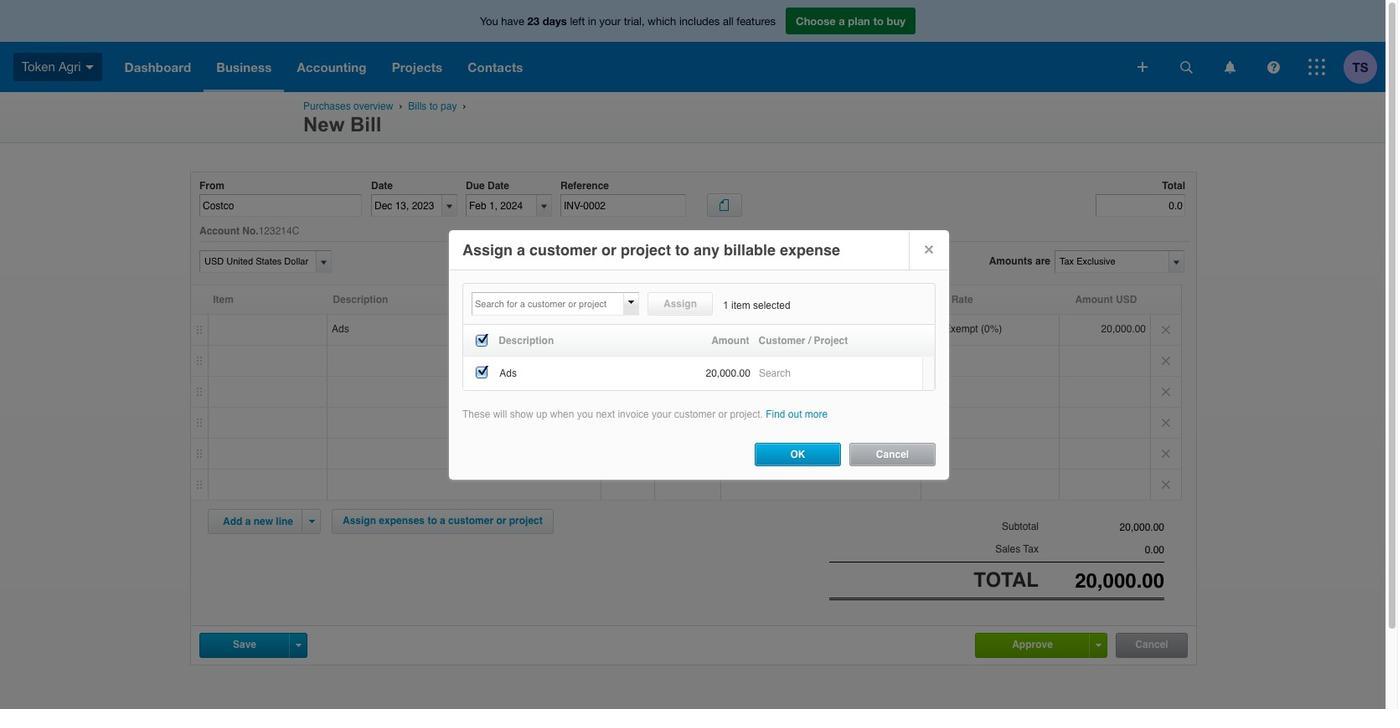 Task type: describe. For each thing, give the bounding box(es) containing it.
4,000.00
[[677, 324, 716, 336]]

add a new line
[[223, 517, 293, 528]]

rate
[[952, 294, 974, 306]]

project
[[814, 335, 848, 347]]

assign for assign
[[664, 298, 697, 310]]

1 › from the left
[[399, 101, 403, 111]]

expenses
[[379, 516, 425, 527]]

sales
[[996, 543, 1021, 555]]

3 delete line item image from the top
[[1151, 408, 1182, 439]]

you have 23 days left in your trial, which includes all features
[[480, 14, 776, 28]]

Date text field
[[372, 195, 442, 216]]

20,000.00 for 20,000.00
[[1102, 324, 1146, 336]]

assign a customer or project to any billable expense
[[463, 241, 841, 259]]

customer
[[759, 335, 806, 347]]

token
[[22, 59, 55, 74]]

tax exempt (0%)
[[926, 324, 1003, 336]]

Total text field
[[1096, 195, 1186, 217]]

123214c
[[259, 226, 299, 237]]

new
[[254, 517, 273, 528]]

amount usd
[[1075, 294, 1137, 306]]

1 vertical spatial your
[[652, 409, 672, 421]]

2 › from the left
[[463, 101, 466, 111]]

2 vertical spatial tax
[[1024, 543, 1039, 555]]

when
[[550, 409, 574, 421]]

choose a plan to buy
[[796, 14, 906, 28]]

token agri
[[22, 59, 81, 74]]

unit
[[665, 294, 685, 306]]

2 delete line item image from the top
[[1151, 346, 1182, 377]]

token agri button
[[0, 42, 112, 92]]

ts banner
[[0, 0, 1386, 92]]

more add line options... image
[[309, 521, 315, 524]]

5.00
[[631, 324, 650, 336]]

unit price
[[665, 294, 712, 306]]

0 vertical spatial description
[[333, 294, 388, 306]]

these will show up when you next invoice your customer or project. find out more
[[463, 409, 828, 421]]

to inside ts "banner"
[[874, 14, 884, 28]]

sales tax
[[996, 543, 1039, 555]]

your inside the you have 23 days left in your trial, which includes all features
[[600, 15, 621, 28]]

these
[[463, 409, 491, 421]]

add
[[223, 517, 242, 528]]

20,000.00 search
[[706, 368, 791, 380]]

1 horizontal spatial customer
[[530, 241, 598, 259]]

3 delete line item image from the top
[[1151, 470, 1182, 501]]

Reference text field
[[561, 195, 686, 217]]

exempt
[[944, 324, 979, 336]]

or inside 'link'
[[496, 516, 506, 527]]

due
[[466, 180, 485, 192]]

assign for assign a customer or project to any billable expense
[[463, 241, 513, 259]]

total
[[974, 569, 1039, 592]]

to left any
[[675, 241, 690, 259]]

qty
[[629, 294, 646, 306]]

more
[[805, 409, 828, 421]]

ok
[[791, 449, 806, 461]]

ts button
[[1344, 42, 1386, 92]]

have
[[501, 15, 525, 28]]

20,000.00 for 20,000.00 search
[[706, 368, 751, 380]]

ok link
[[755, 443, 841, 467]]

project.
[[730, 409, 763, 421]]

-
[[751, 324, 754, 336]]

selected
[[753, 300, 791, 312]]

price
[[688, 294, 712, 306]]

6000 - advertising
[[726, 324, 806, 336]]

amounts are
[[989, 256, 1051, 268]]

save
[[233, 640, 256, 651]]

bills to pay link
[[408, 101, 457, 112]]

plan
[[848, 14, 871, 28]]

2 horizontal spatial customer
[[674, 409, 716, 421]]

assign expenses to a customer or project link
[[332, 510, 554, 535]]

(0%)
[[981, 324, 1003, 336]]

Search for a customer or project text field
[[472, 292, 624, 316]]

a for assign a customer or project to any billable expense
[[517, 241, 525, 259]]

invoice
[[618, 409, 649, 421]]

to inside 'link'
[[428, 516, 437, 527]]

features
[[737, 15, 776, 28]]

more approve options... image
[[1096, 645, 1102, 648]]

tax rate
[[932, 294, 974, 306]]

you
[[577, 409, 593, 421]]

due date
[[466, 180, 510, 192]]

pay
[[441, 101, 457, 112]]

purchases overview › bills to pay › new bill
[[303, 101, 469, 136]]

/
[[809, 335, 811, 347]]

new
[[303, 113, 345, 136]]

billable
[[724, 241, 776, 259]]

cancel button
[[1117, 634, 1187, 658]]

6000
[[726, 324, 748, 336]]

approve
[[1012, 640, 1053, 651]]

from
[[199, 180, 225, 192]]

1 horizontal spatial or
[[602, 241, 617, 259]]

amount for amount usd
[[1075, 294, 1113, 306]]

total
[[1162, 180, 1186, 192]]

next
[[596, 409, 615, 421]]

assign for assign expenses to a customer or project
[[343, 516, 376, 527]]

1 date from the left
[[371, 180, 393, 192]]



Task type: vqa. For each thing, say whether or not it's contained in the screenshot.
1st Date from left
yes



Task type: locate. For each thing, give the bounding box(es) containing it.
a for add a new line
[[245, 517, 251, 528]]

0 horizontal spatial account
[[199, 226, 240, 237]]

2 horizontal spatial assign
[[664, 298, 697, 310]]

0 vertical spatial amount
[[1075, 294, 1113, 306]]

account no. 123214c
[[199, 226, 299, 237]]

0 horizontal spatial assign
[[343, 516, 376, 527]]

tax left exempt
[[926, 324, 942, 336]]

delete line item image
[[1151, 315, 1182, 346], [1151, 346, 1182, 377], [1151, 408, 1182, 439]]

1 horizontal spatial project
[[621, 241, 671, 259]]

choose
[[796, 14, 836, 28]]

0 horizontal spatial cancel
[[876, 449, 909, 461]]

1 vertical spatial account
[[730, 294, 770, 306]]

no.
[[242, 226, 259, 237]]

bills
[[408, 101, 427, 112]]

purchases overview link
[[303, 101, 393, 112]]

search
[[759, 368, 791, 380]]

assign inside the assign link
[[664, 298, 697, 310]]

0 horizontal spatial amount
[[712, 335, 750, 347]]

your right in at the top left
[[600, 15, 621, 28]]

customer right expenses
[[448, 516, 494, 527]]

0 vertical spatial 20,000.00
[[1102, 324, 1146, 336]]

0 vertical spatial cancel
[[876, 449, 909, 461]]

add a new line link
[[213, 511, 303, 534]]

project inside 'link'
[[509, 516, 543, 527]]

svg image
[[1309, 59, 1326, 75], [1138, 62, 1148, 72]]

customer inside 'link'
[[448, 516, 494, 527]]

1 vertical spatial assign
[[664, 298, 697, 310]]

assign down due date text field
[[463, 241, 513, 259]]

to right expenses
[[428, 516, 437, 527]]

2 vertical spatial delete line item image
[[1151, 470, 1182, 501]]

a right add
[[245, 517, 251, 528]]

subtotal
[[1002, 522, 1039, 533]]

0 horizontal spatial svg image
[[1138, 62, 1148, 72]]

overview
[[354, 101, 393, 112]]

bill
[[350, 113, 382, 136]]

cancel
[[876, 449, 909, 461], [1136, 640, 1169, 651]]

to left pay at the top left
[[430, 101, 438, 112]]

1 item selected
[[723, 300, 791, 312]]

2 vertical spatial or
[[496, 516, 506, 527]]

svg image
[[1180, 61, 1193, 73], [1225, 61, 1236, 73], [1267, 61, 1280, 73], [85, 65, 93, 69]]

your right 'invoice'
[[652, 409, 672, 421]]

line
[[276, 517, 293, 528]]

0 horizontal spatial your
[[600, 15, 621, 28]]

find out more link
[[766, 409, 828, 421]]

tax right sales
[[1024, 543, 1039, 555]]

customer left project.
[[674, 409, 716, 421]]

1 delete line item image from the top
[[1151, 315, 1182, 346]]

0 vertical spatial project
[[621, 241, 671, 259]]

2 vertical spatial delete line item image
[[1151, 408, 1182, 439]]

left
[[570, 15, 585, 28]]

1 vertical spatial delete line item image
[[1151, 346, 1182, 377]]

1 vertical spatial delete line item image
[[1151, 439, 1182, 470]]

1
[[723, 300, 729, 312]]

›
[[399, 101, 403, 111], [463, 101, 466, 111]]

0 vertical spatial tax
[[932, 294, 949, 306]]

in
[[588, 15, 597, 28]]

0 horizontal spatial description
[[333, 294, 388, 306]]

20,000.00 down 6000
[[706, 368, 751, 380]]

None text field
[[1056, 252, 1168, 273], [1039, 544, 1165, 556], [1056, 252, 1168, 273], [1039, 544, 1165, 556]]

2 date from the left
[[488, 180, 510, 192]]

1 vertical spatial description
[[499, 335, 554, 347]]

account for account no. 123214c
[[199, 226, 240, 237]]

amount left usd
[[1075, 294, 1113, 306]]

will
[[493, 409, 507, 421]]

find
[[766, 409, 786, 421]]

1 horizontal spatial 20,000.00
[[1102, 324, 1146, 336]]

out
[[788, 409, 802, 421]]

20,000.00
[[1102, 324, 1146, 336], [706, 368, 751, 380]]

0 horizontal spatial date
[[371, 180, 393, 192]]

which
[[648, 15, 677, 28]]

account
[[199, 226, 240, 237], [730, 294, 770, 306]]

1 vertical spatial tax
[[926, 324, 942, 336]]

up
[[536, 409, 548, 421]]

includes
[[680, 15, 720, 28]]

20,000.00 down usd
[[1102, 324, 1146, 336]]

1 horizontal spatial account
[[730, 294, 770, 306]]

more save options... image
[[295, 645, 301, 648]]

to left buy
[[874, 14, 884, 28]]

1 horizontal spatial date
[[488, 180, 510, 192]]

a down due date text field
[[517, 241, 525, 259]]

1 vertical spatial 20,000.00
[[706, 368, 751, 380]]

1 vertical spatial project
[[509, 516, 543, 527]]

1 vertical spatial or
[[719, 409, 728, 421]]

2 horizontal spatial or
[[719, 409, 728, 421]]

ts
[[1353, 59, 1369, 74]]

2 delete line item image from the top
[[1151, 439, 1182, 470]]

buy
[[887, 14, 906, 28]]

tax for tax rate
[[932, 294, 949, 306]]

1 horizontal spatial svg image
[[1309, 59, 1326, 75]]

assign expenses to a customer or project
[[343, 516, 543, 527]]

1 horizontal spatial ›
[[463, 101, 466, 111]]

0 horizontal spatial 20,000.00
[[706, 368, 751, 380]]

customer / project
[[759, 335, 848, 347]]

account right 1
[[730, 294, 770, 306]]

0 horizontal spatial project
[[509, 516, 543, 527]]

customer up search for a customer or project text box
[[530, 241, 598, 259]]

None text field
[[199, 195, 362, 217], [200, 252, 313, 273], [1039, 522, 1165, 534], [1039, 570, 1165, 593], [199, 195, 362, 217], [200, 252, 313, 273], [1039, 522, 1165, 534], [1039, 570, 1165, 593]]

reference
[[561, 180, 609, 192]]

trial,
[[624, 15, 645, 28]]

1 horizontal spatial description
[[499, 335, 554, 347]]

or
[[602, 241, 617, 259], [719, 409, 728, 421], [496, 516, 506, 527]]

days
[[543, 14, 567, 28]]

assign
[[463, 241, 513, 259], [664, 298, 697, 310], [343, 516, 376, 527]]

amount left -
[[712, 335, 750, 347]]

1 horizontal spatial ads
[[500, 368, 517, 380]]

project
[[621, 241, 671, 259], [509, 516, 543, 527]]

account left no.
[[199, 226, 240, 237]]

a for choose a plan to buy
[[839, 14, 845, 28]]

save link
[[200, 634, 289, 657]]

1 horizontal spatial amount
[[1075, 294, 1113, 306]]

1 vertical spatial customer
[[674, 409, 716, 421]]

cancel link
[[850, 443, 936, 467]]

0 horizontal spatial customer
[[448, 516, 494, 527]]

show
[[510, 409, 534, 421]]

any
[[694, 241, 720, 259]]

delete line item image
[[1151, 377, 1182, 408], [1151, 439, 1182, 470], [1151, 470, 1182, 501]]

0 vertical spatial account
[[199, 226, 240, 237]]

0 vertical spatial ads
[[332, 324, 349, 336]]

a right expenses
[[440, 516, 446, 527]]

0 horizontal spatial ads
[[332, 324, 349, 336]]

purchases
[[303, 101, 351, 112]]

a inside ts "banner"
[[839, 14, 845, 28]]

0 vertical spatial assign
[[463, 241, 513, 259]]

0 vertical spatial customer
[[530, 241, 598, 259]]

a inside 'link'
[[440, 516, 446, 527]]

0 horizontal spatial or
[[496, 516, 506, 527]]

Due Date text field
[[467, 195, 536, 216]]

your
[[600, 15, 621, 28], [652, 409, 672, 421]]

approve link
[[976, 634, 1089, 657]]

assign inside assign expenses to a customer or project 'link'
[[343, 516, 376, 527]]

tax
[[932, 294, 949, 306], [926, 324, 942, 336], [1024, 543, 1039, 555]]

1 vertical spatial amount
[[712, 335, 750, 347]]

date
[[371, 180, 393, 192], [488, 180, 510, 192]]

date up date text box
[[371, 180, 393, 192]]

advertising
[[757, 324, 806, 336]]

assign up 4,000.00
[[664, 298, 697, 310]]

1 horizontal spatial cancel
[[1136, 640, 1169, 651]]

assign link
[[648, 292, 713, 316]]

0 vertical spatial your
[[600, 15, 621, 28]]

usd
[[1116, 294, 1137, 306]]

1 vertical spatial cancel
[[1136, 640, 1169, 651]]

customer
[[530, 241, 598, 259], [674, 409, 716, 421], [448, 516, 494, 527]]

all
[[723, 15, 734, 28]]

amounts
[[989, 256, 1033, 268]]

you
[[480, 15, 498, 28]]

1 horizontal spatial assign
[[463, 241, 513, 259]]

1 vertical spatial ads
[[500, 368, 517, 380]]

assign left expenses
[[343, 516, 376, 527]]

amount for amount
[[712, 335, 750, 347]]

0 vertical spatial delete line item image
[[1151, 315, 1182, 346]]

to inside purchases overview › bills to pay › new bill
[[430, 101, 438, 112]]

expense
[[780, 241, 841, 259]]

a left plan
[[839, 14, 845, 28]]

0 vertical spatial or
[[602, 241, 617, 259]]

tax for tax exempt (0%)
[[926, 324, 942, 336]]

tax left rate
[[932, 294, 949, 306]]

0 vertical spatial delete line item image
[[1151, 377, 1182, 408]]

cancel inside button
[[1136, 640, 1169, 651]]

account for account
[[730, 294, 770, 306]]

› right pay at the top left
[[463, 101, 466, 111]]

item
[[213, 294, 234, 306]]

0 horizontal spatial ›
[[399, 101, 403, 111]]

are
[[1036, 256, 1051, 268]]

svg image inside token agri popup button
[[85, 65, 93, 69]]

agri
[[59, 59, 81, 74]]

date up due date text field
[[488, 180, 510, 192]]

1 delete line item image from the top
[[1151, 377, 1182, 408]]

description
[[333, 294, 388, 306], [499, 335, 554, 347]]

1 horizontal spatial your
[[652, 409, 672, 421]]

to
[[874, 14, 884, 28], [430, 101, 438, 112], [675, 241, 690, 259], [428, 516, 437, 527]]

23
[[528, 14, 540, 28]]

› left bills
[[399, 101, 403, 111]]

2 vertical spatial assign
[[343, 516, 376, 527]]

2 vertical spatial customer
[[448, 516, 494, 527]]



